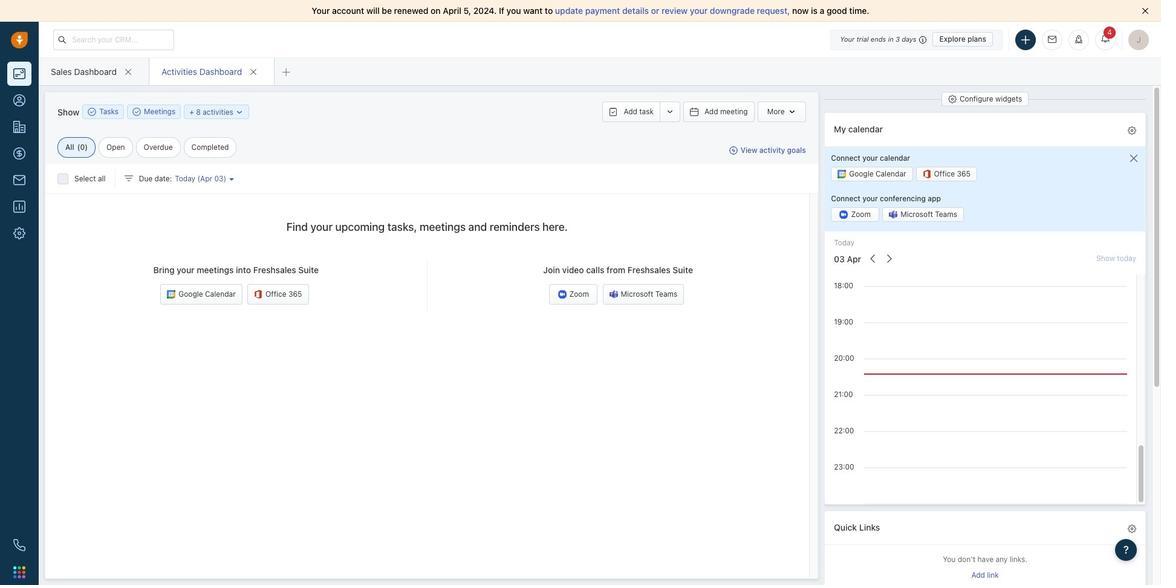 Task type: describe. For each thing, give the bounding box(es) containing it.
freshworks switcher image
[[13, 566, 25, 579]]

what's new image
[[1075, 35, 1083, 43]]

Search your CRM... text field
[[53, 29, 174, 50]]

down image
[[235, 108, 244, 116]]

phone element
[[7, 533, 31, 558]]

send email image
[[1048, 36, 1056, 44]]

phone image
[[13, 539, 25, 551]]



Task type: locate. For each thing, give the bounding box(es) containing it.
close image
[[1142, 7, 1149, 15]]



Task type: vqa. For each thing, say whether or not it's contained in the screenshot.
Close ICON
yes



